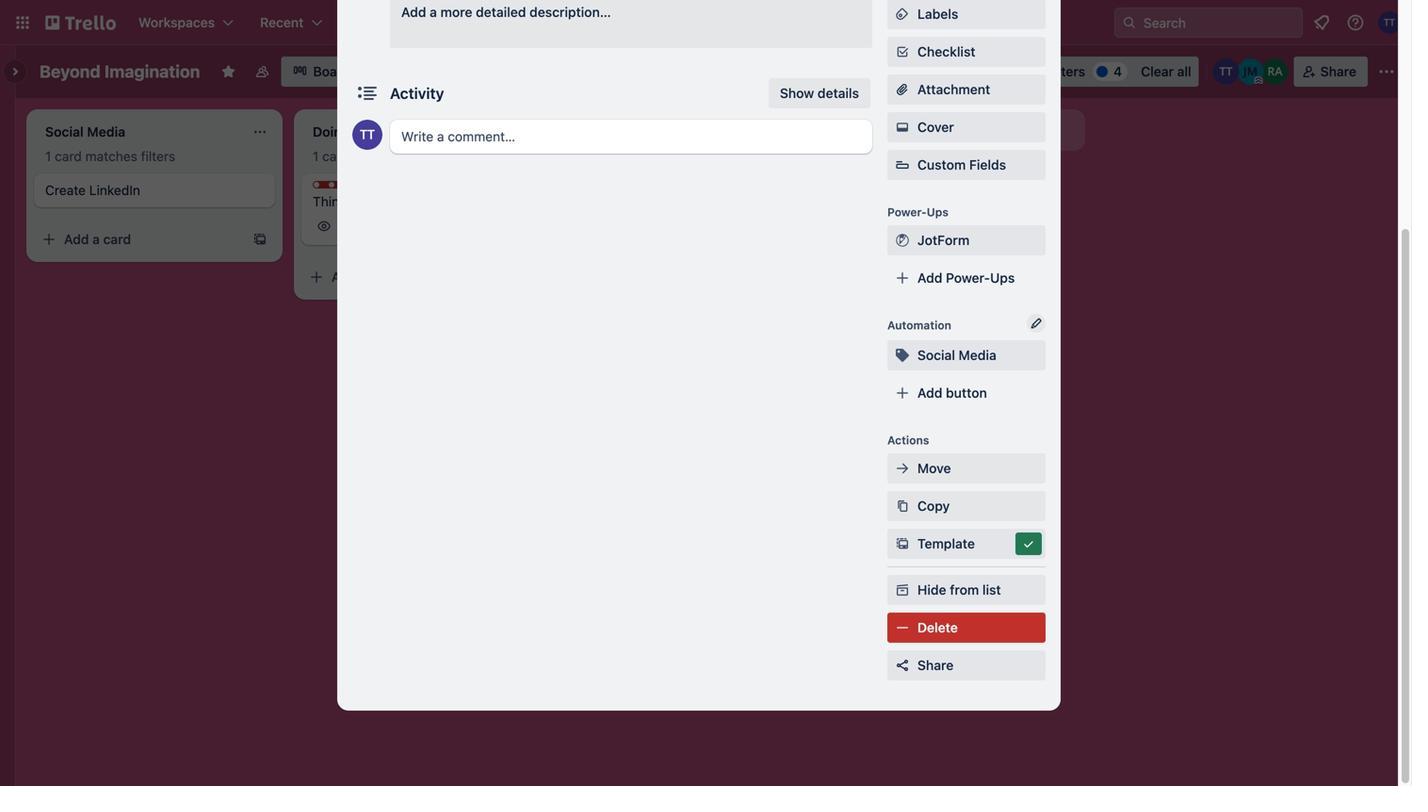 Task type: vqa. For each thing, say whether or not it's contained in the screenshot.
Tyler Black (tylerblack44) IMAGE
no



Task type: describe. For each thing, give the bounding box(es) containing it.
checklist link
[[888, 37, 1046, 67]]

beyond
[[40, 61, 101, 82]]

hide
[[918, 582, 947, 598]]

another
[[892, 122, 940, 138]]

add button
[[918, 385, 988, 401]]

template button
[[888, 529, 1046, 559]]

actions
[[888, 434, 930, 447]]

card up the color: bold red, title: "thoughts" element
[[322, 148, 350, 164]]

sm image for checklist
[[894, 42, 912, 61]]

0 horizontal spatial ups
[[927, 205, 949, 219]]

primary element
[[0, 0, 1413, 45]]

create button
[[547, 8, 611, 38]]

show
[[780, 85, 815, 101]]

1 vertical spatial add a card button
[[302, 262, 513, 292]]

1 matches from the left
[[85, 148, 137, 164]]

clear
[[1142, 64, 1175, 79]]

thinking link
[[313, 192, 532, 211]]

add a more detailed description… link
[[390, 0, 873, 48]]

create from template… image
[[253, 232, 268, 247]]

imagination
[[104, 61, 200, 82]]

social media button
[[888, 340, 1046, 370]]

automation
[[888, 319, 952, 332]]

2
[[581, 148, 588, 164]]

add down create linkedin
[[64, 231, 89, 247]]

copy
[[918, 498, 950, 514]]

all
[[1178, 64, 1192, 79]]

0 vertical spatial share button
[[1295, 57, 1369, 87]]

1 horizontal spatial ups
[[991, 270, 1016, 286]]

add another list button
[[829, 109, 1086, 151]]

create linkedin link
[[45, 181, 264, 200]]

star or unstar board image
[[221, 64, 236, 79]]

0 horizontal spatial power-
[[888, 205, 927, 219]]

details
[[818, 85, 860, 101]]

2 matches from the left
[[353, 148, 405, 164]]

sm image inside social media button
[[894, 346, 912, 365]]

thoughts
[[332, 182, 384, 195]]

sm image for template
[[894, 534, 912, 553]]

cover
[[918, 119, 955, 135]]

show menu image
[[1378, 62, 1397, 81]]

move
[[918, 460, 952, 476]]

delete
[[918, 620, 958, 635]]

add a card for the bottommost add a card button
[[332, 269, 399, 285]]

card down linkedin
[[103, 231, 131, 247]]

2 1 card matches filters from the left
[[313, 148, 443, 164]]

add for add a more detailed description… link
[[402, 4, 426, 20]]

sm image for jotform
[[894, 231, 912, 250]]

create linkedin
[[45, 182, 140, 198]]

attachment button
[[888, 74, 1046, 105]]

board link
[[281, 57, 362, 87]]

delete link
[[888, 613, 1046, 643]]

labels link
[[888, 0, 1046, 29]]

sm image down copy link
[[1020, 534, 1039, 553]]

move link
[[888, 453, 1046, 484]]

color: bold red, title: "thoughts" element
[[313, 181, 384, 195]]

add a more detailed description…
[[402, 4, 611, 20]]

0 vertical spatial add a card button
[[34, 224, 245, 255]]

board
[[313, 64, 350, 79]]

media
[[959, 347, 997, 363]]

social media
[[918, 347, 997, 363]]

description…
[[530, 4, 611, 20]]

create for create linkedin
[[45, 182, 86, 198]]

back to home image
[[45, 8, 116, 38]]

Board name text field
[[30, 57, 210, 87]]

attachment
[[918, 82, 991, 97]]

1 vertical spatial share button
[[888, 650, 1046, 681]]

sm image for hide from list
[[894, 581, 912, 599]]

custom
[[918, 157, 966, 172]]

0 notifications image
[[1311, 11, 1334, 34]]

1 horizontal spatial terry turtle (terryturtle) image
[[1214, 58, 1240, 85]]

custom fields
[[918, 157, 1007, 172]]

share for bottommost share button
[[918, 657, 954, 673]]

sm image for labels
[[894, 5, 912, 24]]

more
[[441, 4, 473, 20]]

sm image for move
[[894, 459, 912, 478]]

sm image for copy
[[894, 497, 912, 516]]



Task type: locate. For each thing, give the bounding box(es) containing it.
button
[[946, 385, 988, 401]]

terry turtle (terryturtle) image right all
[[1214, 58, 1240, 85]]

0 horizontal spatial matches
[[85, 148, 137, 164]]

1 vertical spatial ups
[[991, 270, 1016, 286]]

0 horizontal spatial terry turtle (terryturtle) image
[[353, 120, 383, 150]]

1 vertical spatial share
[[918, 657, 954, 673]]

0 vertical spatial a
[[430, 4, 437, 20]]

add button button
[[888, 378, 1046, 408]]

1 card matches filters
[[45, 148, 175, 164], [313, 148, 443, 164]]

match
[[629, 148, 667, 164]]

hide from list
[[918, 582, 1002, 598]]

jotform
[[918, 232, 970, 248]]

sm image left checklist
[[894, 42, 912, 61]]

card down thinking link
[[371, 269, 399, 285]]

1 horizontal spatial matches
[[353, 148, 405, 164]]

2 cards match filters
[[581, 148, 705, 164]]

share down delete
[[918, 657, 954, 673]]

0 horizontal spatial share button
[[888, 650, 1046, 681]]

sm image for cover
[[894, 118, 912, 137]]

add power-ups link
[[888, 263, 1046, 293]]

ups
[[927, 205, 949, 219], [991, 270, 1016, 286]]

2 1 from the left
[[313, 148, 319, 164]]

a left more
[[430, 4, 437, 20]]

3 filters from the left
[[671, 148, 705, 164]]

terry turtle (terryturtle) image right the open information menu image
[[1379, 11, 1402, 34]]

a for the bottommost add a card button
[[360, 269, 368, 285]]

0 vertical spatial add a card
[[64, 231, 131, 247]]

power- down jotform at right top
[[946, 270, 991, 286]]

custom fields button
[[888, 156, 1046, 174]]

add a card button down create linkedin link
[[34, 224, 245, 255]]

2 vertical spatial a
[[360, 269, 368, 285]]

sm image left template
[[894, 534, 912, 553]]

show details
[[780, 85, 860, 101]]

create right 'detailed'
[[558, 15, 600, 30]]

1 1 from the left
[[45, 148, 51, 164]]

0 horizontal spatial add a card
[[64, 231, 131, 247]]

terry turtle (terryturtle) image up thoughts on the top left of page
[[353, 120, 383, 150]]

show details link
[[769, 78, 871, 108]]

add power-ups
[[918, 270, 1016, 286]]

detailed
[[476, 4, 526, 20]]

activity
[[390, 84, 444, 102]]

sm image left hide
[[894, 581, 912, 599]]

0 horizontal spatial a
[[92, 231, 100, 247]]

linkedin
[[89, 182, 140, 198]]

search image
[[1123, 15, 1138, 30]]

create for create
[[558, 15, 600, 30]]

2 vertical spatial terry turtle (terryturtle) image
[[353, 120, 383, 150]]

matches up thoughts on the top left of page
[[353, 148, 405, 164]]

1 horizontal spatial 1 card matches filters
[[313, 148, 443, 164]]

0 horizontal spatial list
[[944, 122, 962, 138]]

0 horizontal spatial create
[[45, 182, 86, 198]]

1 horizontal spatial share button
[[1295, 57, 1369, 87]]

a
[[430, 4, 437, 20], [92, 231, 100, 247], [360, 269, 368, 285]]

matches
[[85, 148, 137, 164], [353, 148, 405, 164]]

list for hide from list
[[983, 582, 1002, 598]]

list right from on the bottom right of page
[[983, 582, 1002, 598]]

add a card button
[[34, 224, 245, 255], [302, 262, 513, 292]]

list inside button
[[944, 122, 962, 138]]

list for add another list
[[944, 122, 962, 138]]

sm image
[[894, 42, 912, 61], [894, 118, 912, 137], [894, 231, 912, 250], [894, 346, 912, 365], [894, 459, 912, 478]]

2 horizontal spatial terry turtle (terryturtle) image
[[1379, 11, 1402, 34]]

1 card matches filters up linkedin
[[45, 148, 175, 164]]

fields
[[970, 157, 1007, 172]]

0 vertical spatial list
[[944, 122, 962, 138]]

add for add button button
[[918, 385, 943, 401]]

a for topmost add a card button
[[92, 231, 100, 247]]

1 filters from the left
[[141, 148, 175, 164]]

add left more
[[402, 4, 426, 20]]

0 vertical spatial create
[[558, 15, 600, 30]]

5 sm image from the top
[[894, 459, 912, 478]]

sm image inside copy link
[[894, 497, 912, 516]]

terry turtle (terryturtle) image
[[1379, 11, 1402, 34], [1214, 58, 1240, 85], [353, 120, 383, 150]]

filters up thinking link
[[409, 148, 443, 164]]

2 horizontal spatial a
[[430, 4, 437, 20]]

share
[[1321, 64, 1357, 79], [918, 657, 954, 673]]

sm image left labels
[[894, 5, 912, 24]]

cover link
[[888, 112, 1046, 142]]

Write a comment text field
[[390, 120, 873, 154]]

2 sm image from the top
[[894, 118, 912, 137]]

power-
[[888, 205, 927, 219], [946, 270, 991, 286]]

share button
[[1295, 57, 1369, 87], [888, 650, 1046, 681]]

power-ups
[[888, 205, 949, 219]]

1 horizontal spatial power-
[[946, 270, 991, 286]]

ruby anderson (rubyanderson7) image
[[1263, 58, 1289, 85]]

1 up the color: bold red, title: "thoughts" element
[[313, 148, 319, 164]]

sm image for delete
[[894, 618, 912, 637]]

1 vertical spatial a
[[92, 231, 100, 247]]

add a card button down thinking link
[[302, 262, 513, 292]]

copy link
[[888, 491, 1046, 521]]

1 horizontal spatial filters
[[409, 148, 443, 164]]

cards
[[592, 148, 626, 164]]

social
[[918, 347, 956, 363]]

Search field
[[1138, 8, 1303, 37]]

share button down delete link
[[888, 650, 1046, 681]]

share button down '0 notifications' "icon"
[[1295, 57, 1369, 87]]

2 horizontal spatial filters
[[671, 148, 705, 164]]

sm image left "cover"
[[894, 118, 912, 137]]

add down jotform at right top
[[918, 270, 943, 286]]

1 horizontal spatial add a card button
[[302, 262, 513, 292]]

1 vertical spatial power-
[[946, 270, 991, 286]]

share left show menu image
[[1321, 64, 1357, 79]]

thinking
[[313, 194, 365, 209]]

a down create linkedin
[[92, 231, 100, 247]]

1
[[45, 148, 51, 164], [313, 148, 319, 164]]

0 vertical spatial power-
[[888, 205, 927, 219]]

0 horizontal spatial 1 card matches filters
[[45, 148, 175, 164]]

sm image inside labels link
[[894, 5, 912, 24]]

add for add power-ups link
[[918, 270, 943, 286]]

a down thinking
[[360, 269, 368, 285]]

1 horizontal spatial a
[[360, 269, 368, 285]]

hide from list link
[[888, 575, 1046, 605]]

automation image
[[985, 57, 1012, 83]]

0 vertical spatial share
[[1321, 64, 1357, 79]]

filters
[[141, 148, 175, 164], [409, 148, 443, 164], [671, 148, 705, 164]]

list up custom fields
[[944, 122, 962, 138]]

1 vertical spatial terry turtle (terryturtle) image
[[1214, 58, 1240, 85]]

1 sm image from the top
[[894, 42, 912, 61]]

add for add another list button
[[863, 122, 888, 138]]

sm image left social
[[894, 346, 912, 365]]

1 horizontal spatial add a card
[[332, 269, 399, 285]]

0 vertical spatial terry turtle (terryturtle) image
[[1379, 11, 1402, 34]]

template
[[918, 536, 976, 551]]

filters right match
[[671, 148, 705, 164]]

clear all button
[[1134, 57, 1200, 87]]

1 horizontal spatial create
[[558, 15, 600, 30]]

matches up linkedin
[[85, 148, 137, 164]]

filters
[[1047, 64, 1086, 79]]

sm image inside delete link
[[894, 618, 912, 637]]

checklist
[[918, 44, 976, 59]]

sm image inside move link
[[894, 459, 912, 478]]

card
[[55, 148, 82, 164], [322, 148, 350, 164], [103, 231, 131, 247], [371, 269, 399, 285]]

1 horizontal spatial 1
[[313, 148, 319, 164]]

labels
[[918, 6, 959, 22]]

add a card
[[64, 231, 131, 247], [332, 269, 399, 285]]

card up create linkedin
[[55, 148, 82, 164]]

sm image inside checklist link
[[894, 42, 912, 61]]

add left another
[[863, 122, 888, 138]]

from
[[950, 582, 980, 598]]

1 up create linkedin
[[45, 148, 51, 164]]

open information menu image
[[1347, 13, 1366, 32]]

0 horizontal spatial share
[[918, 657, 954, 673]]

add
[[402, 4, 426, 20], [863, 122, 888, 138], [64, 231, 89, 247], [332, 269, 357, 285], [918, 270, 943, 286], [918, 385, 943, 401]]

add left button at the right of page
[[918, 385, 943, 401]]

thoughts thinking
[[313, 182, 384, 209]]

beyond imagination
[[40, 61, 200, 82]]

0 vertical spatial ups
[[927, 205, 949, 219]]

0 horizontal spatial 1
[[45, 148, 51, 164]]

add a card down thinking
[[332, 269, 399, 285]]

sm image
[[894, 5, 912, 24], [894, 497, 912, 516], [894, 534, 912, 553], [1020, 534, 1039, 553], [894, 581, 912, 599], [894, 618, 912, 637]]

0 horizontal spatial filters
[[141, 148, 175, 164]]

create inside button
[[558, 15, 600, 30]]

sm image inside cover link
[[894, 118, 912, 137]]

1 vertical spatial create
[[45, 182, 86, 198]]

add down thinking
[[332, 269, 357, 285]]

create
[[558, 15, 600, 30], [45, 182, 86, 198]]

sm image inside hide from list link
[[894, 581, 912, 599]]

1 card matches filters up thoughts on the top left of page
[[313, 148, 443, 164]]

ups up media
[[991, 270, 1016, 286]]

power- up jotform at right top
[[888, 205, 927, 219]]

4
[[1114, 64, 1123, 79]]

4 sm image from the top
[[894, 346, 912, 365]]

create left linkedin
[[45, 182, 86, 198]]

1 vertical spatial list
[[983, 582, 1002, 598]]

1 1 card matches filters from the left
[[45, 148, 175, 164]]

add another list
[[863, 122, 962, 138]]

clear all
[[1142, 64, 1192, 79]]

3 sm image from the top
[[894, 231, 912, 250]]

ups up jotform at right top
[[927, 205, 949, 219]]

add a card down create linkedin
[[64, 231, 131, 247]]

2 filters from the left
[[409, 148, 443, 164]]

1 horizontal spatial list
[[983, 582, 1002, 598]]

1 vertical spatial add a card
[[332, 269, 399, 285]]

sm image down actions
[[894, 459, 912, 478]]

sm image left the 'copy'
[[894, 497, 912, 516]]

power ups image
[[959, 64, 974, 79]]

sm image left delete
[[894, 618, 912, 637]]

filters up create linkedin link
[[141, 148, 175, 164]]

0 horizontal spatial add a card button
[[34, 224, 245, 255]]

add a card for topmost add a card button
[[64, 231, 131, 247]]

workspace visible image
[[255, 64, 270, 79]]

jeremy miller (jeremymiller198) image
[[1238, 58, 1265, 85]]

1 horizontal spatial share
[[1321, 64, 1357, 79]]

sm image down "power-ups"
[[894, 231, 912, 250]]

share for the top share button
[[1321, 64, 1357, 79]]

list
[[944, 122, 962, 138], [983, 582, 1002, 598]]



